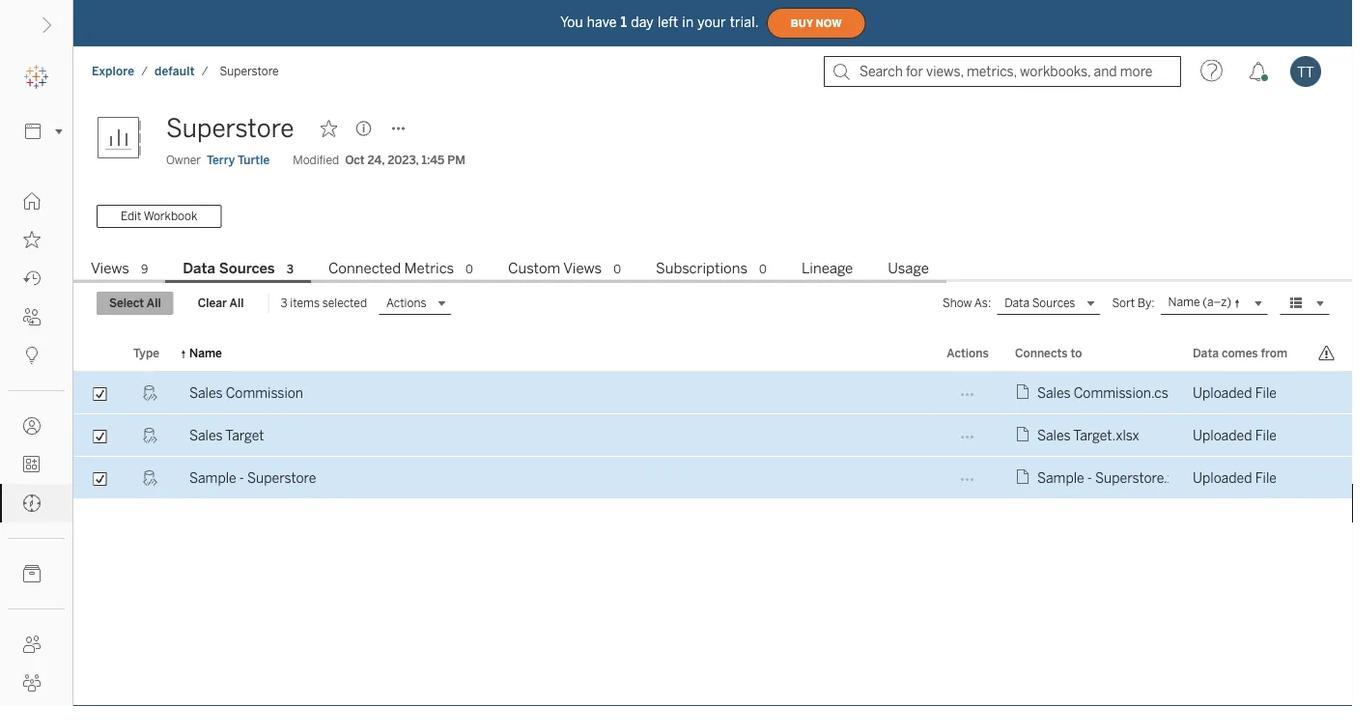 Task type: locate. For each thing, give the bounding box(es) containing it.
selected
[[322, 296, 367, 310]]

0 horizontal spatial all
[[147, 296, 161, 310]]

sort
[[1112, 296, 1135, 310]]

/ right the default
[[202, 64, 208, 78]]

2 vertical spatial superstore
[[247, 470, 316, 486]]

uploaded
[[1193, 385, 1252, 401], [1193, 427, 1252, 443], [1193, 470, 1252, 486]]

sources up clear all button at the left of page
[[219, 260, 275, 277]]

name inside dropdown button
[[1168, 295, 1200, 309]]

cell for sample - superstore.xls
[[1306, 457, 1353, 499]]

0 vertical spatial sources
[[219, 260, 275, 277]]

2 uploaded file from the top
[[1193, 427, 1290, 443]]

1 data source (live—embedded in workbook) image from the top
[[141, 384, 158, 402]]

3 row from the top
[[73, 457, 1353, 499]]

3 left 'items'
[[281, 296, 287, 310]]

1 horizontal spatial sources
[[1032, 296, 1075, 310]]

2 vertical spatial uploaded
[[1193, 470, 1252, 486]]

sales up sales target
[[189, 385, 223, 401]]

/ left the default
[[141, 64, 148, 78]]

data inside sub-spaces tab list
[[183, 260, 215, 277]]

0 vertical spatial 3
[[287, 262, 294, 276]]

sample down sales target
[[189, 470, 236, 486]]

name (a–z) button
[[1161, 292, 1268, 315]]

2 vertical spatial uploaded file
[[1193, 470, 1290, 486]]

sample - superstore
[[189, 470, 316, 486]]

select all
[[109, 296, 161, 310]]

all
[[147, 296, 161, 310], [230, 296, 244, 310]]

2 horizontal spatial 0
[[759, 262, 767, 276]]

views
[[91, 260, 129, 277], [563, 260, 602, 277]]

superstore
[[220, 64, 279, 78], [166, 113, 294, 143], [247, 470, 316, 486]]

1 vertical spatial uploaded
[[1193, 427, 1252, 443]]

your
[[698, 14, 726, 30]]

1 uploaded from the top
[[1193, 385, 1252, 401]]

1 file from the top
[[1255, 385, 1277, 401]]

lineage
[[802, 260, 853, 277]]

- for superstore.xls
[[1087, 470, 1092, 486]]

1 vertical spatial 3
[[281, 296, 287, 310]]

data right as: at the right top
[[1005, 296, 1030, 310]]

- down sales target.xlsx
[[1087, 470, 1092, 486]]

0 vertical spatial uploaded
[[1193, 385, 1252, 401]]

name
[[1168, 295, 1200, 309], [189, 346, 222, 360]]

data comes from
[[1193, 346, 1288, 360]]

row containing sales target
[[73, 414, 1353, 457]]

all inside select all button
[[147, 296, 161, 310]]

3 for 3
[[287, 262, 294, 276]]

1 horizontal spatial name
[[1168, 295, 1200, 309]]

1 horizontal spatial data
[[1005, 296, 1030, 310]]

2 0 from the left
[[613, 262, 621, 276]]

sales target
[[189, 427, 264, 443]]

3 data source (live—embedded in workbook) image from the top
[[141, 469, 158, 487]]

as:
[[974, 296, 991, 310]]

name down clear
[[189, 346, 222, 360]]

left
[[658, 14, 678, 30]]

target
[[225, 427, 264, 443]]

all inside clear all button
[[230, 296, 244, 310]]

0 for views
[[613, 262, 621, 276]]

sources
[[219, 260, 275, 277], [1032, 296, 1075, 310]]

name (a–z)
[[1168, 295, 1232, 309]]

sales for sales commission
[[189, 385, 223, 401]]

uploaded file for sample - superstore.xls
[[1193, 470, 1290, 486]]

sales for sales target
[[189, 427, 223, 443]]

0 vertical spatial uploaded file
[[1193, 385, 1290, 401]]

2 sample from the left
[[1037, 470, 1084, 486]]

0 vertical spatial actions
[[386, 296, 426, 310]]

data source (live—embedded in workbook) image
[[141, 384, 158, 402], [141, 427, 158, 444], [141, 469, 158, 487]]

type
[[133, 346, 159, 360]]

1 vertical spatial name
[[189, 346, 222, 360]]

1 row from the top
[[73, 372, 1353, 414]]

1 vertical spatial uploaded file
[[1193, 427, 1290, 443]]

row group
[[73, 372, 1353, 499]]

1 views from the left
[[91, 260, 129, 277]]

1 vertical spatial data
[[1005, 296, 1030, 310]]

buy
[[791, 17, 813, 29]]

data sources up clear all
[[183, 260, 275, 277]]

sales down file (text file) icon
[[1037, 427, 1071, 443]]

0 horizontal spatial sample
[[189, 470, 236, 486]]

file
[[1255, 385, 1277, 401], [1255, 427, 1277, 443], [1255, 470, 1277, 486]]

2 vertical spatial file
[[1255, 470, 1277, 486]]

file for sample - superstore.xls
[[1255, 470, 1277, 486]]

data sources up connects
[[1005, 296, 1075, 310]]

1 uploaded file from the top
[[1193, 385, 1290, 401]]

3 cell from the top
[[1306, 457, 1353, 499]]

0 vertical spatial data
[[183, 260, 215, 277]]

subscriptions
[[656, 260, 748, 277]]

row containing sales commission
[[73, 372, 1353, 414]]

0 horizontal spatial name
[[189, 346, 222, 360]]

3
[[287, 262, 294, 276], [281, 296, 287, 310]]

actions button
[[379, 292, 452, 315]]

3 items selected
[[281, 296, 367, 310]]

1 cell from the top
[[1306, 372, 1353, 414]]

name for name
[[189, 346, 222, 360]]

grid containing sales commission
[[73, 335, 1353, 706]]

sales down connects to
[[1037, 385, 1071, 401]]

name inside grid
[[189, 346, 222, 360]]

0 horizontal spatial actions
[[386, 296, 426, 310]]

name left (a–z) in the right of the page
[[1168, 295, 1200, 309]]

0 right subscriptions
[[759, 262, 767, 276]]

0 horizontal spatial data
[[183, 260, 215, 277]]

owner
[[166, 153, 201, 167]]

data up clear
[[183, 260, 215, 277]]

0 vertical spatial name
[[1168, 295, 1200, 309]]

trial.
[[730, 14, 759, 30]]

2 - from the left
[[1087, 470, 1092, 486]]

3 up 'items'
[[287, 262, 294, 276]]

1
[[621, 14, 627, 30]]

1 horizontal spatial data sources
[[1005, 296, 1075, 310]]

sources up connects to
[[1032, 296, 1075, 310]]

sample - superstore.xls
[[1037, 470, 1185, 486]]

2 vertical spatial data source (live—embedded in workbook) image
[[141, 469, 158, 487]]

superstore down target
[[247, 470, 316, 486]]

views right 'custom'
[[563, 260, 602, 277]]

1 sample from the left
[[189, 470, 236, 486]]

1 vertical spatial data sources
[[1005, 296, 1075, 310]]

sample
[[189, 470, 236, 486], [1037, 470, 1084, 486]]

views left the 9
[[91, 260, 129, 277]]

data
[[183, 260, 215, 277], [1005, 296, 1030, 310], [1193, 346, 1219, 360]]

actions down show as:
[[947, 346, 989, 360]]

1 vertical spatial data source (live—embedded in workbook) image
[[141, 427, 158, 444]]

1 horizontal spatial actions
[[947, 346, 989, 360]]

2 horizontal spatial data
[[1193, 346, 1219, 360]]

0
[[466, 262, 473, 276], [613, 262, 621, 276], [759, 262, 767, 276]]

custom views
[[508, 260, 602, 277]]

2 all from the left
[[230, 296, 244, 310]]

1 horizontal spatial all
[[230, 296, 244, 310]]

default
[[155, 64, 195, 78]]

data left comes
[[1193, 346, 1219, 360]]

3 file from the top
[[1255, 470, 1277, 486]]

1 horizontal spatial -
[[1087, 470, 1092, 486]]

0 horizontal spatial views
[[91, 260, 129, 277]]

/
[[141, 64, 148, 78], [202, 64, 208, 78]]

grid
[[73, 335, 1353, 706]]

pm
[[447, 153, 466, 167]]

1:45
[[422, 153, 445, 167]]

3 0 from the left
[[759, 262, 767, 276]]

0 horizontal spatial 0
[[466, 262, 473, 276]]

sources inside dropdown button
[[1032, 296, 1075, 310]]

0 horizontal spatial sources
[[219, 260, 275, 277]]

1 horizontal spatial sample
[[1037, 470, 1084, 486]]

3 uploaded from the top
[[1193, 470, 1252, 486]]

2 cell from the top
[[1306, 414, 1353, 457]]

cell
[[1306, 372, 1353, 414], [1306, 414, 1353, 457], [1306, 457, 1353, 499]]

data sources button
[[997, 292, 1101, 315]]

3 uploaded file from the top
[[1193, 470, 1290, 486]]

1 vertical spatial sources
[[1032, 296, 1075, 310]]

day
[[631, 14, 654, 30]]

sample down sales target.xlsx
[[1037, 470, 1084, 486]]

actions down connected metrics
[[386, 296, 426, 310]]

row
[[73, 372, 1353, 414], [73, 414, 1353, 457], [73, 457, 1353, 499]]

(a–z)
[[1203, 295, 1232, 309]]

-
[[239, 470, 244, 486], [1087, 470, 1092, 486]]

- down target
[[239, 470, 244, 486]]

2 row from the top
[[73, 414, 1353, 457]]

1 all from the left
[[147, 296, 161, 310]]

0 vertical spatial data source (live—embedded in workbook) image
[[141, 384, 158, 402]]

1 horizontal spatial /
[[202, 64, 208, 78]]

turtle
[[238, 153, 270, 167]]

0 vertical spatial data sources
[[183, 260, 275, 277]]

0 horizontal spatial -
[[239, 470, 244, 486]]

0 right metrics
[[466, 262, 473, 276]]

1 - from the left
[[239, 470, 244, 486]]

actions
[[386, 296, 426, 310], [947, 346, 989, 360]]

2 file from the top
[[1255, 427, 1277, 443]]

sales left target
[[189, 427, 223, 443]]

all right select
[[147, 296, 161, 310]]

uploaded file
[[1193, 385, 1290, 401], [1193, 427, 1290, 443], [1193, 470, 1290, 486]]

1 horizontal spatial views
[[563, 260, 602, 277]]

all right clear
[[230, 296, 244, 310]]

sales target.xlsx
[[1037, 427, 1140, 443]]

actions inside grid
[[947, 346, 989, 360]]

0 for metrics
[[466, 262, 473, 276]]

you have 1 day left in your trial.
[[560, 14, 759, 30]]

1 vertical spatial actions
[[947, 346, 989, 360]]

2 uploaded from the top
[[1193, 427, 1252, 443]]

modified oct 24, 2023, 1:45 pm
[[293, 153, 466, 167]]

sources inside sub-spaces tab list
[[219, 260, 275, 277]]

terry turtle link
[[207, 152, 270, 169]]

sales for sales target.xlsx
[[1037, 427, 1071, 443]]

1 horizontal spatial 0
[[613, 262, 621, 276]]

3 inside sub-spaces tab list
[[287, 262, 294, 276]]

superstore right the default
[[220, 64, 279, 78]]

sales
[[189, 385, 223, 401], [1037, 385, 1071, 401], [189, 427, 223, 443], [1037, 427, 1071, 443]]

2 vertical spatial data
[[1193, 346, 1219, 360]]

clear
[[198, 296, 227, 310]]

terry
[[207, 153, 235, 167]]

0 right the custom views
[[613, 262, 621, 276]]

0 horizontal spatial data sources
[[183, 260, 275, 277]]

1 vertical spatial file
[[1255, 427, 1277, 443]]

0 vertical spatial file
[[1255, 385, 1277, 401]]

1 0 from the left
[[466, 262, 473, 276]]

uploaded file for sales target.xlsx
[[1193, 427, 1290, 443]]

owner terry turtle
[[166, 153, 270, 167]]

connected metrics
[[328, 260, 454, 277]]

you
[[560, 14, 583, 30]]

0 vertical spatial superstore
[[220, 64, 279, 78]]

superstore up terry turtle link
[[166, 113, 294, 143]]

uploaded for sales commission.csv
[[1193, 385, 1252, 401]]

by:
[[1138, 296, 1155, 310]]

explore
[[92, 64, 134, 78]]

0 horizontal spatial /
[[141, 64, 148, 78]]

2 data source (live—embedded in workbook) image from the top
[[141, 427, 158, 444]]

data sources
[[183, 260, 275, 277], [1005, 296, 1075, 310]]

show as:
[[943, 296, 991, 310]]



Task type: describe. For each thing, give the bounding box(es) containing it.
have
[[587, 14, 617, 30]]

row containing sample - superstore
[[73, 457, 1353, 499]]

explore link
[[91, 63, 135, 79]]

uploaded for sales target.xlsx
[[1193, 427, 1252, 443]]

file for sales target.xlsx
[[1255, 427, 1277, 443]]

custom
[[508, 260, 561, 277]]

navigation panel element
[[0, 58, 72, 706]]

data sources inside dropdown button
[[1005, 296, 1075, 310]]

connects to
[[1015, 346, 1082, 360]]

show
[[943, 296, 972, 310]]

target.xlsx
[[1073, 427, 1140, 443]]

data inside grid
[[1193, 346, 1219, 360]]

connects
[[1015, 346, 1068, 360]]

2023,
[[388, 153, 419, 167]]

row group containing sales commission
[[73, 372, 1353, 499]]

clear all
[[198, 296, 244, 310]]

edit workbook button
[[97, 205, 221, 228]]

workbook
[[144, 209, 197, 223]]

Search for views, metrics, workbooks, and more text field
[[824, 56, 1181, 87]]

commission.csv
[[1074, 385, 1175, 401]]

sales commission.csv
[[1037, 385, 1175, 401]]

main navigation. press the up and down arrow keys to access links. element
[[0, 182, 72, 706]]

sales commission
[[189, 385, 303, 401]]

data sources inside sub-spaces tab list
[[183, 260, 275, 277]]

buy now
[[791, 17, 842, 29]]

explore / default /
[[92, 64, 208, 78]]

uploaded file for sales commission.csv
[[1193, 385, 1290, 401]]

superstore.xls
[[1095, 470, 1185, 486]]

sort by:
[[1112, 296, 1155, 310]]

data source (live—embedded in workbook) image for sales commission
[[141, 384, 158, 402]]

- for superstore
[[239, 470, 244, 486]]

in
[[682, 14, 694, 30]]

actions inside dropdown button
[[386, 296, 426, 310]]

cell for sales target.xlsx
[[1306, 414, 1353, 457]]

commission
[[226, 385, 303, 401]]

sales for sales commission.csv
[[1037, 385, 1071, 401]]

file (microsoft excel) image
[[1015, 468, 1037, 488]]

1 / from the left
[[141, 64, 148, 78]]

24,
[[368, 153, 385, 167]]

items
[[290, 296, 320, 310]]

from
[[1261, 346, 1288, 360]]

connected
[[328, 260, 401, 277]]

comes
[[1222, 346, 1258, 360]]

superstore main content
[[73, 97, 1353, 706]]

edit workbook
[[121, 209, 197, 223]]

now
[[816, 17, 842, 29]]

file (text file) image
[[1015, 383, 1037, 403]]

sub-spaces tab list
[[73, 258, 1353, 283]]

uploaded for sample - superstore.xls
[[1193, 470, 1252, 486]]

file (microsoft excel) image
[[1015, 426, 1037, 445]]

data source (live—embedded in workbook) image for sales target
[[141, 427, 158, 444]]

clear all button
[[185, 292, 256, 315]]

superstore element
[[214, 64, 285, 78]]

buy now button
[[767, 8, 866, 39]]

oct
[[345, 153, 365, 167]]

metrics
[[404, 260, 454, 277]]

9
[[141, 262, 148, 276]]

data source (live—embedded in workbook) image for sample - superstore
[[141, 469, 158, 487]]

workbook image
[[97, 109, 155, 167]]

list view image
[[1288, 295, 1305, 312]]

select
[[109, 296, 144, 310]]

all for select all
[[147, 296, 161, 310]]

sample for sample - superstore
[[189, 470, 236, 486]]

1 vertical spatial superstore
[[166, 113, 294, 143]]

all for clear all
[[230, 296, 244, 310]]

to
[[1071, 346, 1082, 360]]

3 for 3 items selected
[[281, 296, 287, 310]]

2 / from the left
[[202, 64, 208, 78]]

select all button
[[97, 292, 174, 315]]

modified
[[293, 153, 339, 167]]

file for sales commission.csv
[[1255, 385, 1277, 401]]

2 views from the left
[[563, 260, 602, 277]]

sample for sample - superstore.xls
[[1037, 470, 1084, 486]]

usage
[[888, 260, 929, 277]]

edit
[[121, 209, 141, 223]]

default link
[[154, 63, 196, 79]]

cell for sales commission.csv
[[1306, 372, 1353, 414]]

superstore inside row
[[247, 470, 316, 486]]

name for name (a–z)
[[1168, 295, 1200, 309]]

data inside dropdown button
[[1005, 296, 1030, 310]]



Task type: vqa. For each thing, say whether or not it's contained in the screenshot.
home on the top of the page
no



